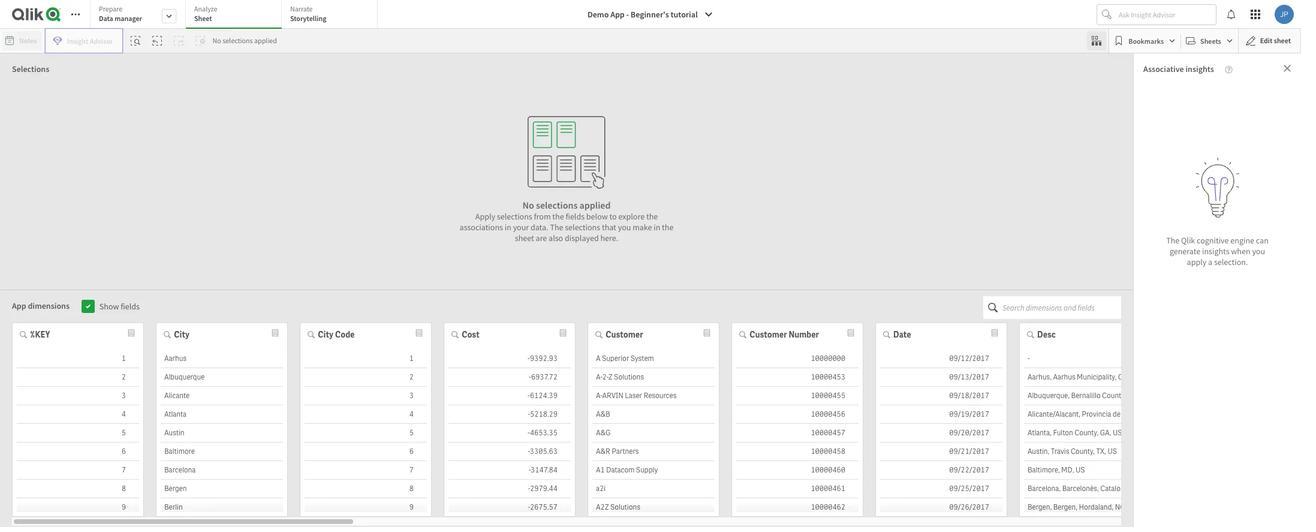 Task type: locate. For each thing, give the bounding box(es) containing it.
0 horizontal spatial es
[[1134, 484, 1142, 494]]

2 option down code
[[305, 368, 427, 387]]

aarhus up "albuquerque,"
[[1054, 372, 1076, 382]]

sheet inside edit sheet button
[[1274, 36, 1291, 45]]

2 list box from the left
[[161, 350, 283, 527]]

1 9 option from the left
[[17, 498, 139, 517]]

0 horizontal spatial 1
[[122, 354, 126, 363]]

09/21/2017
[[950, 447, 990, 456]]

insights inside the qlik cognitive engine can generate insights when you apply a selection.
[[1203, 246, 1230, 257]]

6 list box from the left
[[737, 350, 859, 527]]

1 horizontal spatial 4 option
[[305, 405, 427, 424]]

2 7 option from the left
[[305, 461, 427, 480]]

fields inside app dimension region
[[121, 301, 140, 312]]

aarhus
[[164, 354, 187, 363], [1054, 372, 1076, 382]]

1 horizontal spatial city
[[318, 329, 333, 340]]

1 vertical spatial the
[[1167, 235, 1180, 246]]

- down -3305.63
[[529, 465, 531, 475]]

4653.35
[[530, 428, 558, 438]]

us right ga,
[[1113, 428, 1123, 438]]

3 list box from the left
[[305, 350, 427, 527]]

albuquerque,
[[1028, 391, 1070, 401]]

0 horizontal spatial fields
[[121, 301, 140, 312]]

1 5 option from the left
[[17, 424, 139, 443]]

1 7 from the left
[[122, 465, 126, 475]]

1 horizontal spatial es
[[1251, 410, 1259, 419]]

- for -3305.63
[[528, 447, 530, 456]]

09/19/2017
[[950, 410, 990, 419]]

2 customer from the left
[[750, 329, 787, 340]]

9392.93
[[530, 354, 558, 363]]

3 option for %key
[[17, 387, 139, 405]]

2 9 from the left
[[410, 503, 414, 512]]

denmark
[[1143, 372, 1171, 382]]

2 city from the left
[[318, 329, 333, 340]]

z
[[609, 372, 613, 382]]

0 vertical spatial app
[[611, 9, 625, 20]]

0 horizontal spatial 8 option
[[17, 480, 139, 498]]

no down analyze sheet
[[213, 36, 221, 45]]

- down the -5218.29
[[528, 428, 530, 438]]

2 option
[[17, 368, 139, 387], [305, 368, 427, 387]]

associative insights
[[1144, 64, 1214, 74]]

a- left z
[[596, 372, 602, 382]]

sheet left are
[[515, 233, 534, 244]]

5
[[122, 428, 126, 438], [410, 428, 414, 438]]

4
[[122, 410, 126, 419], [410, 410, 414, 419]]

1 horizontal spatial 3
[[410, 391, 414, 401]]

4 option for city code
[[305, 405, 427, 424]]

a- inside option
[[596, 391, 603, 401]]

0 horizontal spatial bergen,
[[1028, 503, 1052, 512]]

the
[[550, 222, 563, 233], [1167, 235, 1180, 246]]

bergen option
[[161, 480, 283, 498]]

a2z solutions option
[[593, 498, 715, 517]]

1 horizontal spatial you
[[1253, 246, 1266, 257]]

bergen, down "barcelona,"
[[1028, 503, 1052, 512]]

here.
[[601, 233, 618, 244]]

applied inside no selections applied apply selections from the fields below to explore the associations in your data. the selections that you make in the sheet are also displayed here.
[[580, 199, 611, 211]]

2 a- from the top
[[596, 391, 603, 401]]

system
[[631, 354, 654, 363]]

1 vertical spatial no
[[523, 199, 534, 211]]

1 8 option from the left
[[17, 480, 139, 498]]

1 horizontal spatial 9
[[410, 503, 414, 512]]

Search dimensions and fields text field
[[1003, 296, 1122, 319]]

alicante left /
[[1122, 410, 1148, 419]]

albuquerque
[[164, 372, 205, 382]]

4 option for %key
[[17, 405, 139, 424]]

- up the -5218.29
[[528, 391, 530, 401]]

list box for customer
[[593, 350, 715, 527]]

1 4 from the left
[[122, 410, 126, 419]]

2 1 option from the left
[[305, 350, 427, 368]]

aarhus up "albuquerque"
[[164, 354, 187, 363]]

1 horizontal spatial fields
[[566, 211, 585, 222]]

us right 'tx,'
[[1108, 447, 1117, 456]]

list box containing 10000000
[[737, 350, 859, 527]]

0 vertical spatial applied
[[254, 36, 277, 45]]

austin
[[164, 428, 184, 438]]

0 horizontal spatial 9
[[122, 503, 126, 512]]

7 for city code
[[410, 465, 414, 475]]

1 city from the left
[[174, 329, 190, 340]]

2 4 option from the left
[[305, 405, 427, 424]]

-2979.44
[[528, 484, 558, 494]]

1 option
[[17, 350, 139, 368], [305, 350, 427, 368]]

4 for %key
[[122, 410, 126, 419]]

region,
[[1173, 372, 1197, 382]]

applied for no selections applied
[[254, 36, 277, 45]]

- for -6937.72
[[529, 372, 531, 382]]

2-
[[602, 372, 609, 382]]

4 option
[[17, 405, 139, 424], [305, 405, 427, 424]]

1 6 from the left
[[122, 447, 126, 456]]

0 horizontal spatial the
[[550, 222, 563, 233]]

1 vertical spatial insights
[[1203, 246, 1230, 257]]

1 horizontal spatial bergen,
[[1054, 503, 1078, 512]]

2 8 from the left
[[410, 484, 414, 494]]

list box containing -
[[1024, 350, 1259, 527]]

0 horizontal spatial the
[[553, 211, 564, 222]]

1 9 from the left
[[122, 503, 126, 512]]

solutions right z
[[614, 372, 644, 382]]

1 7 option from the left
[[17, 461, 139, 480]]

county, left ga,
[[1075, 428, 1099, 438]]

us right nm,
[[1142, 391, 1152, 401]]

2 3 from the left
[[410, 391, 414, 401]]

0 vertical spatial fields
[[566, 211, 585, 222]]

county, left 'tx,'
[[1071, 447, 1095, 456]]

customer number
[[750, 329, 819, 340]]

atlanta option
[[161, 405, 283, 424]]

2 option for %key
[[17, 368, 139, 387]]

7
[[122, 465, 126, 475], [410, 465, 414, 475]]

1 vertical spatial aarhus
[[1054, 372, 1076, 382]]

0 horizontal spatial 3 option
[[17, 387, 139, 405]]

a-
[[596, 372, 602, 382], [596, 391, 603, 401]]

6 option for %key
[[17, 443, 139, 461]]

- inside option
[[528, 447, 530, 456]]

a&g
[[596, 428, 611, 438]]

in right 'make'
[[654, 222, 661, 233]]

the right data.
[[550, 222, 563, 233]]

no
[[213, 36, 221, 45], [523, 199, 534, 211]]

a2z
[[596, 503, 609, 512]]

list box for customer number
[[737, 350, 859, 527]]

2 vertical spatial county,
[[1071, 447, 1095, 456]]

- for -2979.44
[[528, 484, 530, 494]]

alicante/alacant,
[[1028, 410, 1081, 419]]

1 horizontal spatial aarhus
[[1054, 372, 1076, 382]]

1 vertical spatial applied
[[580, 199, 611, 211]]

0 vertical spatial you
[[618, 222, 631, 233]]

james peterson image
[[1275, 5, 1294, 24]]

- up -2675.57
[[528, 484, 530, 494]]

9 for city code
[[410, 503, 414, 512]]

0 horizontal spatial you
[[618, 222, 631, 233]]

2 option down %key
[[17, 368, 139, 387]]

1 option down code
[[305, 350, 427, 368]]

5 option
[[17, 424, 139, 443], [305, 424, 427, 443]]

10000461
[[811, 484, 846, 494]]

solutions right the a2z
[[611, 503, 641, 512]]

list box containing -9392.93
[[449, 350, 571, 527]]

1 horizontal spatial 9 option
[[305, 498, 427, 517]]

customer for customer
[[606, 329, 643, 340]]

1 horizontal spatial 1 option
[[305, 350, 427, 368]]

selections
[[12, 64, 49, 74]]

5 list box from the left
[[593, 350, 715, 527]]

2 5 from the left
[[410, 428, 414, 438]]

- up -6937.72 at the bottom left of page
[[528, 354, 530, 363]]

sheet right edit
[[1274, 36, 1291, 45]]

1 horizontal spatial 7
[[410, 465, 414, 475]]

- up '-4653.35'
[[528, 410, 530, 419]]

10000457 option
[[737, 424, 859, 443]]

the right 'make'
[[662, 222, 674, 233]]

associations
[[460, 222, 503, 233]]

1 horizontal spatial 6
[[410, 447, 414, 456]]

0 vertical spatial alicante
[[164, 391, 190, 401]]

/
[[1149, 410, 1152, 419]]

1 vertical spatial county,
[[1075, 428, 1099, 438]]

0 horizontal spatial 6
[[122, 447, 126, 456]]

1 2 from the left
[[122, 372, 126, 382]]

list box
[[17, 350, 139, 527], [161, 350, 283, 527], [305, 350, 427, 527], [449, 350, 571, 527], [593, 350, 715, 527], [737, 350, 859, 527], [880, 350, 1003, 527], [1024, 350, 1259, 527]]

1 5 from the left
[[122, 428, 126, 438]]

a
[[596, 354, 601, 363]]

2 2 from the left
[[410, 372, 414, 382]]

09/25/2017
[[950, 484, 990, 494]]

1 for %key
[[122, 354, 126, 363]]

0 vertical spatial a-
[[596, 372, 602, 382]]

data.
[[531, 222, 549, 233]]

in left your
[[505, 222, 512, 233]]

1 vertical spatial a-
[[596, 391, 603, 401]]

1 horizontal spatial applied
[[580, 199, 611, 211]]

the right explore
[[647, 211, 658, 222]]

0 horizontal spatial 5
[[122, 428, 126, 438]]

- for -9392.93
[[528, 354, 530, 363]]

1 horizontal spatial sheet
[[1274, 36, 1291, 45]]

county, for tx,
[[1071, 447, 1095, 456]]

1 horizontal spatial customer
[[750, 329, 787, 340]]

list box for city
[[161, 350, 283, 527]]

2 for %key
[[122, 372, 126, 382]]

4 list box from the left
[[449, 350, 571, 527]]

albuquerque, bernalillo county, nm, us
[[1028, 391, 1152, 401]]

aarhus,
[[1028, 372, 1052, 382]]

analyze
[[194, 4, 217, 13]]

1 4 option from the left
[[17, 405, 139, 424]]

you right when
[[1253, 246, 1266, 257]]

-4653.35 option
[[449, 424, 571, 443]]

0 horizontal spatial sheet
[[515, 233, 534, 244]]

demo
[[588, 9, 609, 20]]

5 for city code
[[410, 428, 414, 438]]

you right that
[[618, 222, 631, 233]]

0 horizontal spatial in
[[505, 222, 512, 233]]

3 option for city code
[[305, 387, 427, 405]]

1 horizontal spatial 2
[[410, 372, 414, 382]]

1 customer from the left
[[606, 329, 643, 340]]

no inside no selections applied apply selections from the fields below to explore the associations in your data. the selections that you make in the sheet are also displayed here.
[[523, 199, 534, 211]]

6 for %key
[[122, 447, 126, 456]]

09/13/2017
[[950, 372, 990, 382]]

alacant,
[[1153, 410, 1178, 419]]

2 8 option from the left
[[305, 480, 427, 498]]

0 horizontal spatial applied
[[254, 36, 277, 45]]

-6124.39
[[528, 391, 558, 401]]

fields right the 'show'
[[121, 301, 140, 312]]

tx,
[[1097, 447, 1107, 456]]

a- for arvin
[[596, 391, 603, 401]]

baltimore
[[164, 447, 195, 456]]

10000462 option
[[737, 498, 859, 517]]

0 vertical spatial county,
[[1102, 391, 1127, 401]]

6 option for city code
[[305, 443, 427, 461]]

0 horizontal spatial 7
[[122, 465, 126, 475]]

datacom
[[606, 465, 635, 475]]

-6937.72
[[529, 372, 558, 382]]

a- up a&b
[[596, 391, 603, 401]]

09/13/2017 option
[[880, 368, 1003, 387]]

1 6 option from the left
[[17, 443, 139, 461]]

10000460 option
[[737, 461, 859, 480]]

barcelona option
[[161, 461, 283, 480]]

0 horizontal spatial city
[[174, 329, 190, 340]]

supply
[[636, 465, 658, 475]]

- up aarhus,
[[1028, 354, 1030, 363]]

1 horizontal spatial the
[[647, 211, 658, 222]]

city left code
[[318, 329, 333, 340]]

0 horizontal spatial 9 option
[[17, 498, 139, 517]]

1 3 option from the left
[[17, 387, 139, 405]]

baltimore, md, us
[[1028, 465, 1085, 475]]

0 horizontal spatial 3
[[122, 391, 126, 401]]

2 7 from the left
[[410, 465, 414, 475]]

1 a- from the top
[[596, 372, 602, 382]]

tab list containing prepare
[[90, 0, 382, 30]]

0 horizontal spatial 2 option
[[17, 368, 139, 387]]

8 list box from the left
[[1024, 350, 1259, 527]]

1 horizontal spatial 3 option
[[305, 387, 427, 405]]

cost
[[462, 329, 480, 340]]

- down -2979.44
[[528, 503, 530, 512]]

no up your
[[523, 199, 534, 211]]

0 horizontal spatial alicante
[[164, 391, 190, 401]]

2 6 from the left
[[410, 447, 414, 456]]

austin, travis county, tx, us
[[1028, 447, 1117, 456]]

0 horizontal spatial app
[[12, 300, 26, 311]]

0 vertical spatial sheet
[[1274, 36, 1291, 45]]

2 3 option from the left
[[305, 387, 427, 405]]

customer left number
[[750, 329, 787, 340]]

1 vertical spatial es
[[1134, 484, 1142, 494]]

0 horizontal spatial 4 option
[[17, 405, 139, 424]]

1 horizontal spatial 8 option
[[305, 480, 427, 498]]

you
[[618, 222, 631, 233], [1253, 246, 1266, 257]]

2 6 option from the left
[[305, 443, 427, 461]]

1 vertical spatial sheet
[[515, 233, 534, 244]]

0 vertical spatial aarhus
[[164, 354, 187, 363]]

no selections applied
[[213, 36, 277, 45]]

1 horizontal spatial the
[[1167, 235, 1180, 246]]

- up -6124.39
[[529, 372, 531, 382]]

list box for city code
[[305, 350, 427, 527]]

3 option
[[17, 387, 139, 405], [305, 387, 427, 405]]

0 vertical spatial es
[[1251, 410, 1259, 419]]

1 horizontal spatial no
[[523, 199, 534, 211]]

- down '-4653.35'
[[528, 447, 530, 456]]

alicante
[[164, 391, 190, 401], [1122, 410, 1148, 419]]

es
[[1251, 410, 1259, 419], [1134, 484, 1142, 494]]

1 horizontal spatial 1
[[410, 354, 414, 363]]

1 vertical spatial fields
[[121, 301, 140, 312]]

1 horizontal spatial 2 option
[[305, 368, 427, 387]]

applied
[[254, 36, 277, 45], [580, 199, 611, 211]]

a&b
[[596, 410, 610, 419]]

1 horizontal spatial 6 option
[[305, 443, 427, 461]]

close selections tool image
[[1092, 36, 1102, 46]]

7 list box from the left
[[880, 350, 1003, 527]]

app right the demo on the left of the page
[[611, 9, 625, 20]]

-2979.44 option
[[449, 480, 571, 498]]

10000462
[[811, 503, 846, 512]]

09/12/2017
[[950, 354, 990, 363]]

1 8 from the left
[[122, 484, 126, 494]]

tab list
[[90, 0, 382, 30]]

1 1 from the left
[[122, 354, 126, 363]]

the
[[553, 211, 564, 222], [647, 211, 658, 222], [662, 222, 674, 233]]

partners
[[612, 447, 639, 456]]

0 horizontal spatial 7 option
[[17, 461, 139, 480]]

in
[[505, 222, 512, 233], [654, 222, 661, 233]]

us for albuquerque, bernalillo county, nm, us
[[1142, 391, 1152, 401]]

a&r partners option
[[593, 443, 715, 461]]

0 horizontal spatial 4
[[122, 410, 126, 419]]

customer for customer number
[[750, 329, 787, 340]]

tab list inside no selections applied application
[[90, 0, 382, 30]]

8 option
[[17, 480, 139, 498], [305, 480, 427, 498]]

1 option for %key
[[17, 350, 139, 368]]

2 9 option from the left
[[305, 498, 427, 517]]

1 horizontal spatial 7 option
[[305, 461, 427, 480]]

us
[[1142, 391, 1152, 401], [1113, 428, 1123, 438], [1108, 447, 1117, 456], [1076, 465, 1085, 475]]

resources
[[644, 391, 677, 401]]

the qlik cognitive engine can generate insights when you apply a selection.
[[1167, 235, 1269, 268]]

app left dimensions
[[12, 300, 26, 311]]

also
[[549, 233, 563, 244]]

bookmarks
[[1129, 36, 1164, 45]]

1 horizontal spatial 5 option
[[305, 424, 427, 443]]

09/20/2017 option
[[880, 424, 1003, 443]]

app
[[611, 9, 625, 20], [12, 300, 26, 311]]

1 option down %key
[[17, 350, 139, 368]]

1 in from the left
[[505, 222, 512, 233]]

09/21/2017 option
[[880, 443, 1003, 461]]

0 horizontal spatial 8
[[122, 484, 126, 494]]

7 option for %key
[[17, 461, 139, 480]]

prepare
[[99, 4, 123, 13]]

1 list box from the left
[[17, 350, 139, 527]]

1 vertical spatial solutions
[[611, 503, 641, 512]]

data
[[99, 14, 113, 23]]

1 horizontal spatial in
[[654, 222, 661, 233]]

8 for city code
[[410, 484, 414, 494]]

0 horizontal spatial 1 option
[[17, 350, 139, 368]]

atlanta, fulton county, ga, us
[[1028, 428, 1123, 438]]

1 option for city code
[[305, 350, 427, 368]]

1 2 option from the left
[[17, 368, 139, 387]]

0 horizontal spatial 6 option
[[17, 443, 139, 461]]

customer up a superior system
[[606, 329, 643, 340]]

0 vertical spatial insights
[[1186, 64, 1214, 74]]

the left the qlik
[[1167, 235, 1180, 246]]

0 horizontal spatial 2
[[122, 372, 126, 382]]

-3147.84 option
[[449, 461, 571, 480]]

can
[[1256, 235, 1269, 246]]

2 1 from the left
[[410, 354, 414, 363]]

es right community,
[[1251, 410, 1259, 419]]

1 3 from the left
[[122, 391, 126, 401]]

county, up the de on the right bottom of page
[[1102, 391, 1127, 401]]

1 horizontal spatial 8
[[410, 484, 414, 494]]

10000457
[[811, 428, 846, 438]]

personal
[[29, 62, 60, 73]]

0 horizontal spatial 5 option
[[17, 424, 139, 443]]

bergen,
[[1028, 503, 1052, 512], [1054, 503, 1078, 512]]

09/12/2017 option
[[880, 350, 1003, 368]]

-2675.57
[[528, 503, 558, 512]]

alicante up atlanta
[[164, 391, 190, 401]]

city up "albuquerque"
[[174, 329, 190, 340]]

-5218.29 option
[[449, 405, 571, 424]]

2 4 from the left
[[410, 410, 414, 419]]

list box containing 09/12/2017
[[880, 350, 1003, 527]]

0 horizontal spatial no
[[213, 36, 221, 45]]

2 5 option from the left
[[305, 424, 427, 443]]

alicante option
[[161, 387, 283, 405]]

fields left below
[[566, 211, 585, 222]]

9 option
[[17, 498, 139, 517], [305, 498, 427, 517]]

solutions inside option
[[611, 503, 641, 512]]

1 bergen, from the left
[[1028, 503, 1052, 512]]

0 horizontal spatial customer
[[606, 329, 643, 340]]

09/22/2017 option
[[880, 461, 1003, 480]]

county, for nm,
[[1102, 391, 1127, 401]]

3 for city code
[[410, 391, 414, 401]]

list box containing a superior system
[[593, 350, 715, 527]]

1 vertical spatial alicante
[[1122, 410, 1148, 419]]

prepare data manager
[[99, 4, 142, 23]]

list box containing aarhus
[[161, 350, 283, 527]]

1 vertical spatial app
[[12, 300, 26, 311]]

6124.39
[[530, 391, 558, 401]]

bergen, down barcelonès,
[[1054, 503, 1078, 512]]

1 1 option from the left
[[17, 350, 139, 368]]

2 in from the left
[[654, 222, 661, 233]]

1 vertical spatial you
[[1253, 246, 1266, 257]]

1 horizontal spatial 5
[[410, 428, 414, 438]]

1 horizontal spatial alicante
[[1122, 410, 1148, 419]]

0 vertical spatial the
[[550, 222, 563, 233]]

6 option
[[17, 443, 139, 461], [305, 443, 427, 461]]

7 option
[[17, 461, 139, 480], [305, 461, 427, 480]]

the right from
[[553, 211, 564, 222]]

1 horizontal spatial app
[[611, 9, 625, 20]]

0 horizontal spatial aarhus
[[164, 354, 187, 363]]

1 horizontal spatial 4
[[410, 410, 414, 419]]

- left "beginner's" at the top of the page
[[627, 9, 629, 20]]

-3305.63 option
[[449, 443, 571, 461]]

0 vertical spatial no
[[213, 36, 221, 45]]

10000458 option
[[737, 443, 859, 461]]

10000000 option
[[737, 350, 859, 368]]

2 2 option from the left
[[305, 368, 427, 387]]

es right catalonia,
[[1134, 484, 1142, 494]]



Task type: vqa. For each thing, say whether or not it's contained in the screenshot.
3 Option
yes



Task type: describe. For each thing, give the bounding box(es) containing it.
a1 datacom supply
[[596, 465, 658, 475]]

bernalillo
[[1072, 391, 1101, 401]]

baltimore option
[[161, 443, 283, 461]]

austin,
[[1028, 447, 1050, 456]]

10000456
[[811, 410, 846, 419]]

09/26/2017 option
[[880, 498, 1003, 517]]

alicante/alacant, provincia de alicante / alacant, valencian community, es
[[1028, 410, 1259, 419]]

10000453 option
[[737, 368, 859, 387]]

a-arvin laser resources
[[596, 391, 677, 401]]

displayed
[[565, 233, 599, 244]]

10000460
[[811, 465, 846, 475]]

2 for city code
[[410, 372, 414, 382]]

09/18/2017
[[950, 391, 990, 401]]

10000458
[[811, 447, 846, 456]]

7 option for city code
[[305, 461, 427, 480]]

- for -3147.84
[[529, 465, 531, 475]]

a- for 2-
[[596, 372, 602, 382]]

09/22/2017
[[950, 465, 990, 475]]

-3147.84
[[529, 465, 558, 475]]

a2i option
[[593, 480, 715, 498]]

10000453
[[811, 372, 846, 382]]

tutorial
[[671, 9, 698, 20]]

city code
[[318, 329, 355, 340]]

berlin
[[164, 503, 183, 512]]

aarhus inside - aarhus, aarhus municipality, central denmark region, dk
[[1054, 372, 1076, 382]]

sheet inside no selections applied apply selections from the fields below to explore the associations in your data. the selections that you make in the sheet are also displayed here.
[[515, 233, 534, 244]]

-6937.72 option
[[449, 368, 571, 387]]

a&r
[[596, 447, 611, 456]]

bookmarks button
[[1112, 31, 1179, 50]]

- for -2675.57
[[528, 503, 530, 512]]

-6124.39 option
[[449, 387, 571, 405]]

09/19/2017 option
[[880, 405, 1003, 424]]

5 option for %key
[[17, 424, 139, 443]]

3 for %key
[[122, 391, 126, 401]]

municipality,
[[1077, 372, 1117, 382]]

storytelling
[[290, 14, 327, 23]]

dimensions
[[28, 300, 70, 311]]

5 for %key
[[122, 428, 126, 438]]

a-2-z solutions
[[596, 372, 644, 382]]

09/18/2017 option
[[880, 387, 1003, 405]]

ga,
[[1100, 428, 1112, 438]]

8 for %key
[[122, 484, 126, 494]]

6 for city code
[[410, 447, 414, 456]]

city for city code
[[318, 329, 333, 340]]

date
[[894, 329, 911, 340]]

valencian
[[1180, 410, 1210, 419]]

0 vertical spatial solutions
[[614, 372, 644, 382]]

- inside - aarhus, aarhus municipality, central denmark region, dk
[[1028, 354, 1030, 363]]

us right "md,"
[[1076, 465, 1085, 475]]

sheet
[[194, 14, 212, 23]]

manager
[[115, 14, 142, 23]]

a&b option
[[593, 405, 715, 424]]

2 bergen, from the left
[[1054, 503, 1078, 512]]

community,
[[1211, 410, 1249, 419]]

alicante inside option
[[164, 391, 190, 401]]

you inside no selections applied apply selections from the fields below to explore the associations in your data. the selections that you make in the sheet are also displayed here.
[[618, 222, 631, 233]]

10000461 option
[[737, 480, 859, 498]]

personal button
[[5, 58, 89, 77]]

code
[[335, 329, 355, 340]]

smart search image
[[131, 36, 141, 46]]

generate
[[1170, 246, 1201, 257]]

3305.63
[[530, 447, 558, 456]]

analyze sheet
[[194, 4, 217, 23]]

a1 datacom supply option
[[593, 461, 715, 480]]

bergen, bergen, hordaland, no
[[1028, 503, 1126, 512]]

- for -4653.35
[[528, 428, 530, 438]]

no
[[1115, 503, 1126, 512]]

edit sheet button
[[1238, 28, 1302, 53]]

no for no selections applied apply selections from the fields below to explore the associations in your data. the selections that you make in the sheet are also displayed here.
[[523, 199, 534, 211]]

2 option for city code
[[305, 368, 427, 387]]

10000456 option
[[737, 405, 859, 424]]

list box for date
[[880, 350, 1003, 527]]

sheets
[[1201, 36, 1222, 45]]

10000000
[[811, 354, 846, 363]]

narrate storytelling
[[290, 4, 327, 23]]

3147.84
[[531, 465, 558, 475]]

step back image
[[153, 36, 162, 46]]

-9392.93 option
[[449, 350, 571, 368]]

09/20/2017
[[950, 428, 990, 438]]

10000455
[[811, 391, 846, 401]]

a2z solutions
[[596, 503, 641, 512]]

a
[[1209, 257, 1213, 268]]

explore
[[619, 211, 645, 222]]

demo app - beginner's tutorial
[[588, 9, 698, 20]]

app inside button
[[611, 9, 625, 20]]

us for atlanta, fulton county, ga, us
[[1113, 428, 1123, 438]]

Ask Insight Advisor text field
[[1117, 5, 1216, 24]]

no selections applied application
[[0, 0, 1302, 527]]

you inside the qlik cognitive engine can generate insights when you apply a selection.
[[1253, 246, 1266, 257]]

below
[[587, 211, 608, 222]]

5218.29
[[530, 410, 558, 419]]

dk
[[1198, 372, 1208, 382]]

1 for city code
[[410, 354, 414, 363]]

catalonia,
[[1101, 484, 1132, 494]]

hordaland,
[[1079, 503, 1114, 512]]

barcelona,
[[1028, 484, 1061, 494]]

5 option for city code
[[305, 424, 427, 443]]

6937.72
[[531, 372, 558, 382]]

9 option for %key
[[17, 498, 139, 517]]

10000455 option
[[737, 387, 859, 405]]

edit
[[1261, 36, 1273, 45]]

to
[[610, 211, 617, 222]]

arvin
[[603, 391, 624, 401]]

-2675.57 option
[[449, 498, 571, 517]]

sheets button
[[1184, 31, 1236, 50]]

central
[[1118, 372, 1141, 382]]

when
[[1232, 246, 1251, 257]]

09/25/2017 option
[[880, 480, 1003, 498]]

applied for no selections applied apply selections from the fields below to explore the associations in your data. the selections that you make in the sheet are also displayed here.
[[580, 199, 611, 211]]

8 option for %key
[[17, 480, 139, 498]]

9 for %key
[[122, 503, 126, 512]]

berlin option
[[161, 498, 283, 517]]

travis
[[1051, 447, 1070, 456]]

2 horizontal spatial the
[[662, 222, 674, 233]]

city for city
[[174, 329, 190, 340]]

atlanta
[[164, 410, 187, 419]]

app dimension region
[[0, 290, 1259, 527]]

selection region
[[0, 53, 1146, 491]]

narrate
[[290, 4, 313, 13]]

- for -5218.29
[[528, 410, 530, 419]]

de
[[1113, 410, 1121, 419]]

us for austin, travis county, tx, us
[[1108, 447, 1117, 456]]

apply
[[1187, 257, 1207, 268]]

7 for %key
[[122, 465, 126, 475]]

a1
[[596, 465, 605, 475]]

2979.44
[[530, 484, 558, 494]]

barcelonès,
[[1063, 484, 1099, 494]]

list box for %key
[[17, 350, 139, 527]]

4 for city code
[[410, 410, 414, 419]]

9 option for city code
[[305, 498, 427, 517]]

8 option for city code
[[305, 480, 427, 498]]

fields inside no selections applied apply selections from the fields below to explore the associations in your data. the selections that you make in the sheet are also displayed here.
[[566, 211, 585, 222]]

nm,
[[1128, 391, 1141, 401]]

list box for cost
[[449, 350, 571, 527]]

make
[[633, 222, 652, 233]]

- for -6124.39
[[528, 391, 530, 401]]

- inside button
[[627, 9, 629, 20]]

the inside no selections applied apply selections from the fields below to explore the associations in your data. the selections that you make in the sheet are also displayed here.
[[550, 222, 563, 233]]

cognitive
[[1197, 235, 1229, 246]]

show
[[99, 301, 119, 312]]

the inside the qlik cognitive engine can generate insights when you apply a selection.
[[1167, 235, 1180, 246]]

qlik
[[1182, 235, 1196, 246]]

app inside region
[[12, 300, 26, 311]]

apply
[[476, 211, 495, 222]]

county, for ga,
[[1075, 428, 1099, 438]]

- aarhus, aarhus municipality, central denmark region, dk
[[1028, 354, 1208, 382]]

atlanta,
[[1028, 428, 1052, 438]]

provincia
[[1082, 410, 1112, 419]]

no for no selections applied
[[213, 36, 221, 45]]

a-arvin laser resources option
[[593, 387, 715, 405]]



